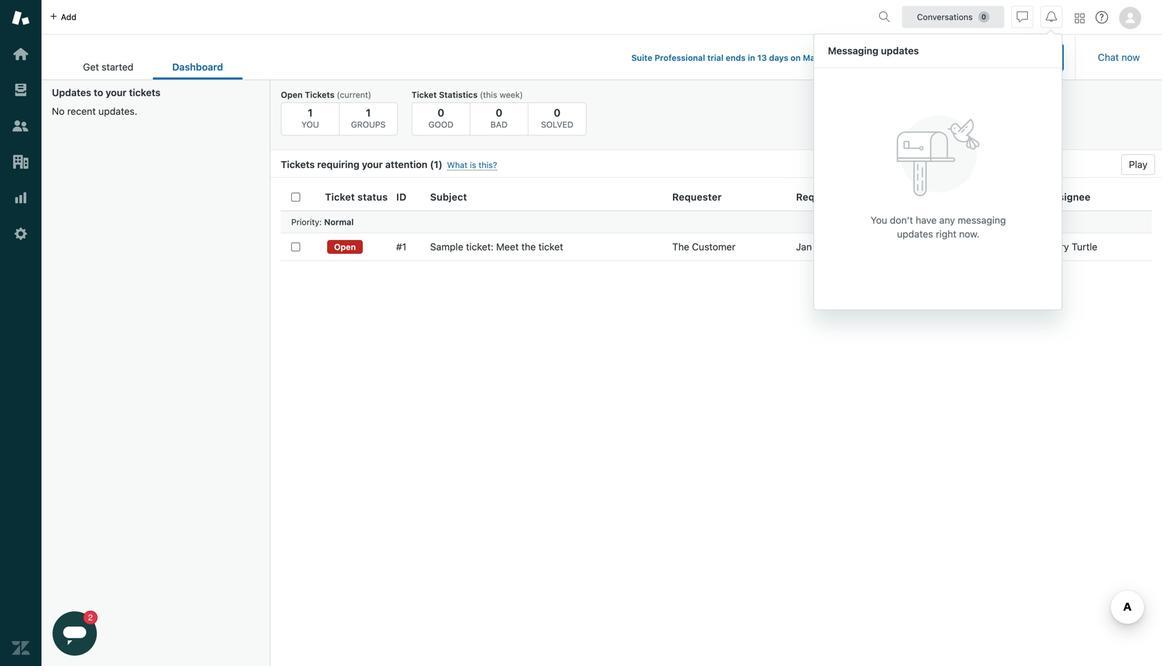 Task type: vqa. For each thing, say whether or not it's contained in the screenshot.
Close icon to the bottom
no



Task type: locate. For each thing, give the bounding box(es) containing it.
compare
[[891, 52, 931, 63]]

sample ticket: meet the ticket link
[[430, 241, 564, 253]]

you
[[302, 120, 319, 129], [871, 215, 888, 226]]

0 vertical spatial updates
[[881, 45, 919, 56]]

updates.
[[98, 106, 137, 117]]

1 horizontal spatial you
[[871, 215, 888, 226]]

0
[[438, 107, 445, 119], [496, 107, 503, 119], [554, 107, 561, 119]]

get started
[[83, 61, 134, 73]]

play button
[[1122, 154, 1156, 175]]

updates
[[881, 45, 919, 56], [898, 228, 934, 240]]

get
[[83, 61, 99, 73]]

open
[[281, 90, 303, 100], [334, 242, 356, 252]]

your
[[106, 87, 127, 98], [362, 159, 383, 170]]

sample ticket: meet the ticket
[[430, 241, 564, 253]]

1 horizontal spatial ticket
[[412, 90, 437, 100]]

organizations image
[[12, 153, 30, 171]]

updates right 2024
[[881, 45, 919, 56]]

0 inside "0 bad"
[[496, 107, 503, 119]]

1 left what
[[434, 159, 439, 170]]

ticket
[[412, 90, 437, 100], [325, 191, 355, 203]]

1 vertical spatial your
[[362, 159, 383, 170]]

days
[[770, 53, 789, 63]]

open down normal
[[334, 242, 356, 252]]

sample
[[430, 241, 464, 253]]

chat now button
[[1087, 44, 1152, 71]]

ticket for ticket statistics (this week)
[[412, 90, 437, 100]]

2 0 from the left
[[496, 107, 503, 119]]

0 horizontal spatial your
[[106, 87, 127, 98]]

your right to
[[106, 87, 127, 98]]

terry turtle
[[1047, 241, 1098, 253]]

menu
[[814, 34, 1063, 312]]

march
[[803, 53, 829, 63]]

your for requiring
[[362, 159, 383, 170]]

0 vertical spatial ticket
[[412, 90, 437, 100]]

turtle
[[1072, 241, 1098, 253]]

plans
[[934, 52, 958, 63]]

None checkbox
[[291, 243, 300, 252]]

1 vertical spatial ticket
[[325, 191, 355, 203]]

1 0 from the left
[[438, 107, 445, 119]]

#1
[[396, 241, 407, 253]]

0 horizontal spatial 1
[[308, 107, 313, 119]]

1
[[308, 107, 313, 119], [366, 107, 371, 119], [434, 159, 439, 170]]

13
[[758, 53, 767, 63]]

10
[[815, 241, 825, 253]]

1 horizontal spatial your
[[362, 159, 383, 170]]

requester updated
[[797, 191, 889, 203]]

normal
[[324, 217, 354, 227]]

0 inside 0 good
[[438, 107, 445, 119]]

have
[[916, 215, 937, 226]]

requester left updated
[[797, 191, 846, 203]]

tab list containing get started
[[64, 54, 243, 80]]

requester up the customer
[[673, 191, 722, 203]]

1 down open tickets (current)
[[308, 107, 313, 119]]

1 vertical spatial open
[[334, 242, 356, 252]]

professional
[[655, 53, 706, 63]]

now.
[[960, 228, 980, 240]]

this?
[[479, 160, 497, 170]]

no recent updates.
[[52, 106, 137, 117]]

add
[[61, 12, 76, 22]]

your up 'status'
[[362, 159, 383, 170]]

messaging
[[828, 45, 879, 56]]

1 for 1 groups
[[366, 107, 371, 119]]

1 inside 1 you
[[308, 107, 313, 119]]

ticket up normal
[[325, 191, 355, 203]]

0 inside the 0 solved
[[554, 107, 561, 119]]

tickets up 1 you
[[305, 90, 335, 100]]

tickets up the select all tickets checkbox
[[281, 159, 315, 170]]

1 inside 1 groups
[[366, 107, 371, 119]]

:
[[320, 217, 322, 227]]

meet
[[496, 241, 519, 253]]

updates down have
[[898, 228, 934, 240]]

attention
[[385, 159, 428, 170]]

0 up bad
[[496, 107, 503, 119]]

requester
[[673, 191, 722, 203], [797, 191, 846, 203]]

the
[[673, 241, 690, 253]]

compare plans button
[[879, 44, 970, 71]]

)
[[439, 159, 443, 170]]

1 horizontal spatial open
[[334, 242, 356, 252]]

tab list
[[64, 54, 243, 80]]

zendesk products image
[[1075, 13, 1085, 23]]

2 requester from the left
[[797, 191, 846, 203]]

right
[[936, 228, 957, 240]]

0 horizontal spatial requester
[[673, 191, 722, 203]]

1 horizontal spatial requester
[[797, 191, 846, 203]]

0 vertical spatial tickets
[[305, 90, 335, 100]]

views image
[[12, 81, 30, 99]]

menu containing messaging updates
[[814, 34, 1063, 312]]

requester for requester
[[673, 191, 722, 203]]

get help image
[[1096, 11, 1109, 24]]

id
[[397, 191, 407, 203]]

you left don't
[[871, 215, 888, 226]]

trial
[[708, 53, 724, 63]]

open up 1 you
[[281, 90, 303, 100]]

customer
[[692, 241, 736, 253]]

don't
[[890, 215, 914, 226]]

3 0 from the left
[[554, 107, 561, 119]]

0 vertical spatial your
[[106, 87, 127, 98]]

2 horizontal spatial 0
[[554, 107, 561, 119]]

March 20, 2024 text field
[[803, 53, 868, 63]]

statistics
[[439, 90, 478, 100]]

0 horizontal spatial ticket
[[325, 191, 355, 203]]

zendesk image
[[12, 639, 30, 657]]

2024
[[846, 53, 868, 63]]

ticket up 0 good
[[412, 90, 437, 100]]

0 solved
[[541, 107, 574, 129]]

1 vertical spatial you
[[871, 215, 888, 226]]

1 requester from the left
[[673, 191, 722, 203]]

0 horizontal spatial 0
[[438, 107, 445, 119]]

main element
[[0, 0, 42, 666]]

0 up solved
[[554, 107, 561, 119]]

ticket:
[[466, 241, 494, 253]]

1 vertical spatial updates
[[898, 228, 934, 240]]

1 horizontal spatial 0
[[496, 107, 503, 119]]

requester for requester updated
[[797, 191, 846, 203]]

customers image
[[12, 117, 30, 135]]

you down open tickets (current)
[[302, 120, 319, 129]]

tickets
[[305, 90, 335, 100], [281, 159, 315, 170]]

get started image
[[12, 45, 30, 63]]

admin image
[[12, 225, 30, 243]]

0 vertical spatial open
[[281, 90, 303, 100]]

1 horizontal spatial 1
[[366, 107, 371, 119]]

ticket
[[539, 241, 564, 253]]

messaging updates
[[828, 45, 919, 56]]

0 horizontal spatial open
[[281, 90, 303, 100]]

grid
[[271, 183, 1163, 666]]

status
[[358, 191, 388, 203]]

bad
[[491, 120, 508, 129]]

recent
[[67, 106, 96, 117]]

1 up groups
[[366, 107, 371, 119]]

0 up good
[[438, 107, 445, 119]]

0 vertical spatial you
[[302, 120, 319, 129]]



Task type: describe. For each thing, give the bounding box(es) containing it.
button displays agent's chat status as invisible. image
[[1017, 11, 1028, 22]]

week)
[[500, 90, 523, 100]]

grid containing ticket status
[[271, 183, 1163, 666]]

compare plans
[[891, 52, 958, 63]]

requiring
[[317, 159, 360, 170]]

in
[[748, 53, 756, 63]]

2 horizontal spatial 1
[[434, 159, 439, 170]]

0 bad
[[491, 107, 508, 129]]

0 for 0 good
[[438, 107, 445, 119]]

your for to
[[106, 87, 127, 98]]

(
[[430, 159, 434, 170]]

jan 10
[[796, 241, 825, 253]]

1 vertical spatial tickets
[[281, 159, 315, 170]]

suite
[[632, 53, 653, 63]]

compare plans section
[[254, 44, 1065, 71]]

1 you
[[302, 107, 319, 129]]

updates to your tickets
[[52, 87, 161, 98]]

you inside 'you don't have any messaging updates right now.'
[[871, 215, 888, 226]]

no
[[52, 106, 65, 117]]

get started tab
[[64, 54, 153, 80]]

tickets requiring your attention ( 1 ) what is this?
[[281, 159, 497, 170]]

priority : normal
[[291, 217, 354, 227]]

chat now
[[1098, 52, 1141, 63]]

to
[[94, 87, 103, 98]]

Select All Tickets checkbox
[[291, 193, 300, 202]]

terry
[[1047, 241, 1070, 253]]

messaging
[[958, 215, 1006, 226]]

is
[[470, 160, 477, 170]]

open for open tickets (current)
[[281, 90, 303, 100]]

0 good
[[429, 107, 454, 129]]

ends
[[726, 53, 746, 63]]

you don't have any messaging updates right now.
[[871, 215, 1006, 240]]

priority
[[291, 217, 320, 227]]

on
[[791, 53, 801, 63]]

updated
[[849, 191, 889, 203]]

zendesk support image
[[12, 9, 30, 27]]

any
[[940, 215, 956, 226]]

conversations
[[917, 12, 973, 22]]

open tickets (current)
[[281, 90, 372, 100]]

open for open
[[334, 242, 356, 252]]

now
[[1122, 52, 1141, 63]]

suite professional trial ends in 13 days on march 20, 2024
[[632, 53, 868, 63]]

the
[[522, 241, 536, 253]]

(this
[[480, 90, 498, 100]]

(current)
[[337, 90, 372, 100]]

jan
[[796, 241, 812, 253]]

play
[[1130, 159, 1148, 170]]

chat
[[1098, 52, 1120, 63]]

ticket status
[[325, 191, 388, 203]]

20,
[[831, 53, 844, 63]]

solved
[[541, 120, 574, 129]]

0 for 0 solved
[[554, 107, 561, 119]]

good
[[429, 120, 454, 129]]

updates inside 'you don't have any messaging updates right now.'
[[898, 228, 934, 240]]

updates
[[52, 87, 91, 98]]

subject
[[430, 191, 467, 203]]

reporting image
[[12, 189, 30, 207]]

notifications image
[[1046, 11, 1057, 22]]

1 groups
[[351, 107, 386, 129]]

conversations button
[[902, 6, 1005, 28]]

what
[[447, 160, 468, 170]]

1 for 1 you
[[308, 107, 313, 119]]

dashboard
[[172, 61, 223, 73]]

tickets
[[129, 87, 161, 98]]

groups
[[351, 120, 386, 129]]

ticket statistics (this week)
[[412, 90, 523, 100]]

the customer
[[673, 241, 736, 253]]

started
[[102, 61, 134, 73]]

ticket for ticket status
[[325, 191, 355, 203]]

add button
[[42, 0, 85, 34]]

0 horizontal spatial you
[[302, 120, 319, 129]]

assignee
[[1047, 191, 1091, 203]]

0 for 0 bad
[[496, 107, 503, 119]]



